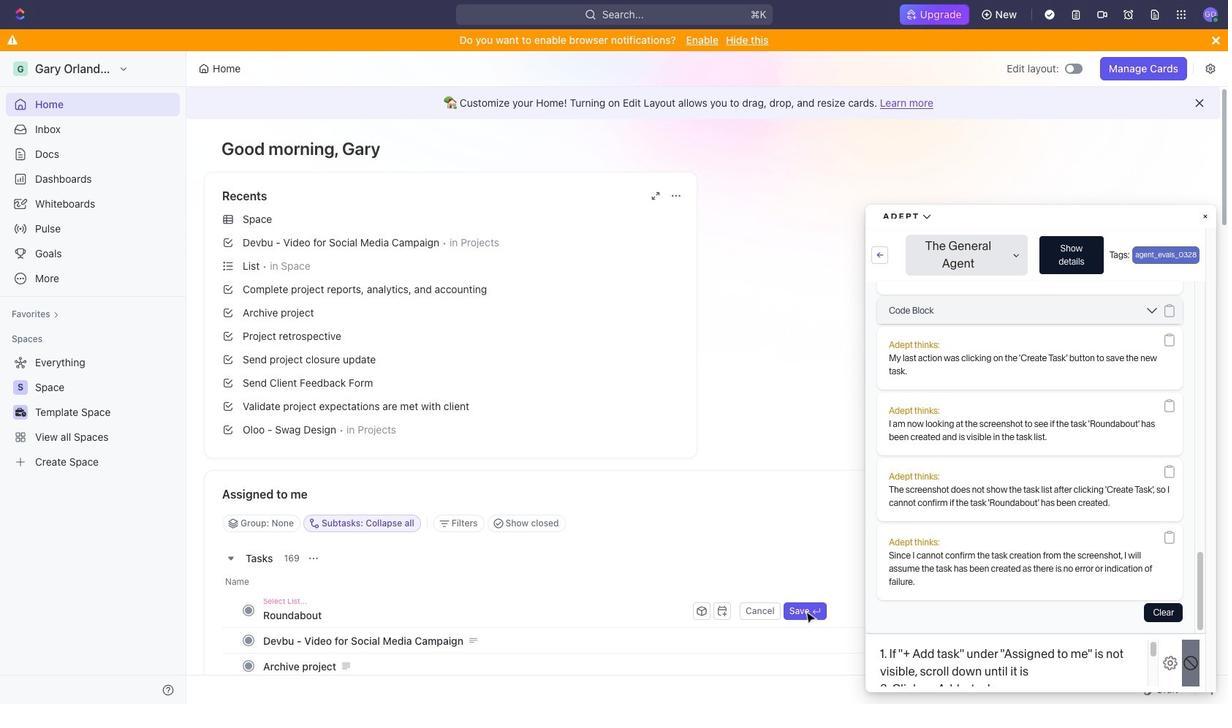Task type: vqa. For each thing, say whether or not it's contained in the screenshot.
business time icon at the left of the page
yes



Task type: describe. For each thing, give the bounding box(es) containing it.
Task name or type '/' for commands text field
[[263, 603, 690, 627]]



Task type: locate. For each thing, give the bounding box(es) containing it.
sidebar navigation
[[0, 51, 189, 704]]

tree
[[6, 351, 180, 474]]

gary orlando's workspace, , element
[[13, 61, 28, 76]]

Search tasks... text field
[[980, 512, 1127, 534]]

tree inside sidebar navigation
[[6, 351, 180, 474]]

space, , element
[[13, 380, 28, 395]]

alert
[[186, 87, 1220, 119]]

business time image
[[15, 408, 26, 417]]



